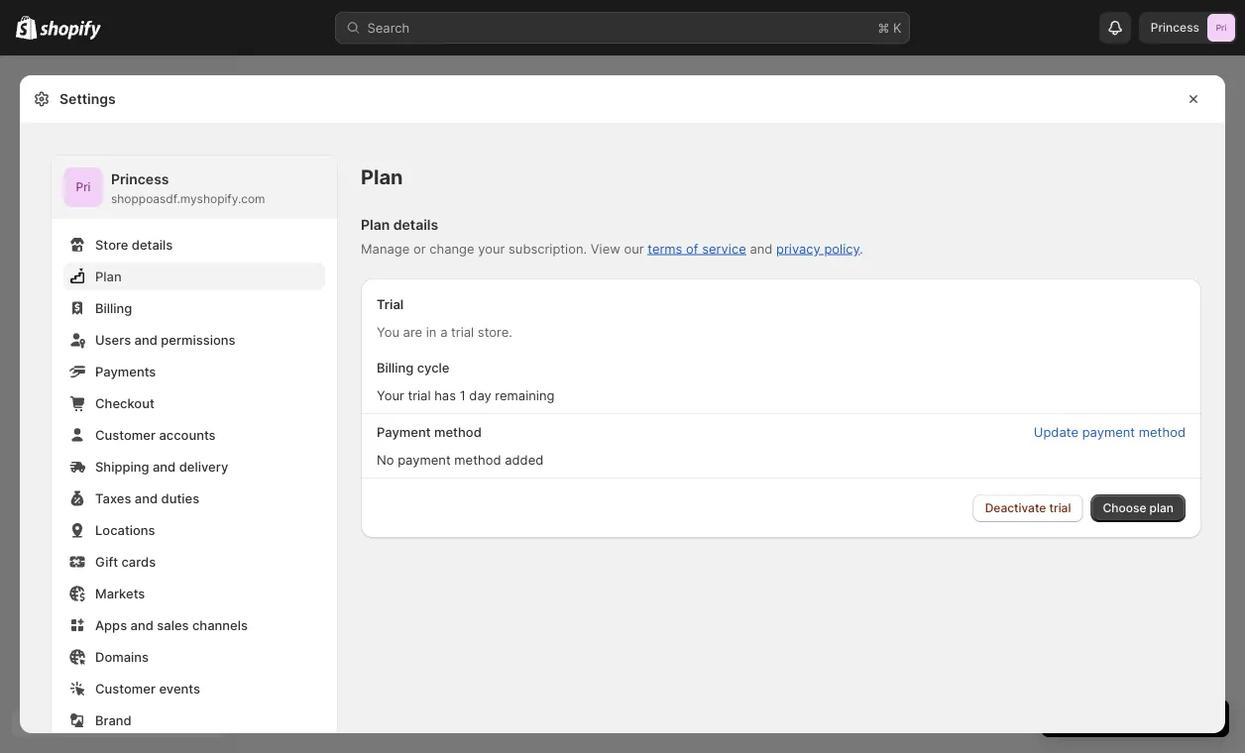 Task type: vqa. For each thing, say whether or not it's contained in the screenshot.
Size text box
no



Task type: locate. For each thing, give the bounding box(es) containing it.
customer events link
[[63, 676, 325, 703]]

trial
[[377, 297, 404, 312]]

⌘ k
[[878, 20, 902, 35]]

2 customer from the top
[[95, 682, 156, 697]]

plan link
[[63, 263, 325, 291]]

brand link
[[63, 707, 325, 735]]

1 customer from the top
[[95, 428, 156, 443]]

shipping and delivery
[[95, 459, 228, 475]]

trial right deactivate
[[1050, 501, 1072, 516]]

sales
[[157, 618, 189, 633]]

deactivate trial button
[[974, 495, 1084, 523]]

0 horizontal spatial princess image
[[63, 168, 103, 207]]

2 vertical spatial trial
[[1050, 501, 1072, 516]]

customer down domains
[[95, 682, 156, 697]]

update payment method
[[1034, 425, 1186, 440]]

customer accounts
[[95, 428, 216, 443]]

0 horizontal spatial payment
[[398, 452, 451, 468]]

princess image inside shop settings menu element
[[63, 168, 103, 207]]

and right service
[[750, 241, 773, 256]]

0 horizontal spatial princess
[[111, 171, 169, 188]]

2 horizontal spatial trial
[[1050, 501, 1072, 516]]

or
[[414, 241, 426, 256]]

plan
[[361, 165, 403, 189], [361, 217, 390, 234], [95, 269, 122, 284]]

0 vertical spatial billing
[[95, 301, 132, 316]]

store details
[[95, 237, 173, 252]]

our
[[624, 241, 644, 256]]

billing inside shop settings menu element
[[95, 301, 132, 316]]

1 horizontal spatial princess
[[1152, 20, 1200, 35]]

trial right a
[[451, 324, 474, 340]]

and down customer accounts
[[153, 459, 176, 475]]

gift cards
[[95, 555, 156, 570]]

of
[[687, 241, 699, 256]]

markets
[[95, 586, 145, 602]]

k
[[894, 20, 902, 35]]

payment
[[1083, 425, 1136, 440], [398, 452, 451, 468]]

and right apps
[[130, 618, 154, 633]]

your
[[377, 388, 405, 403]]

details up or in the left top of the page
[[394, 217, 439, 234]]

0 vertical spatial payment
[[1083, 425, 1136, 440]]

method up plan
[[1140, 425, 1186, 440]]

payment right update
[[1083, 425, 1136, 440]]

0 vertical spatial details
[[394, 217, 439, 234]]

store details link
[[63, 231, 325, 259]]

trial left "has"
[[408, 388, 431, 403]]

plan details manage or change your subscription. view our terms of service and privacy policy .
[[361, 217, 864, 256]]

1 horizontal spatial details
[[394, 217, 439, 234]]

taxes and duties link
[[63, 485, 325, 513]]

.
[[860, 241, 864, 256]]

0 horizontal spatial trial
[[408, 388, 431, 403]]

payment down payment method
[[398, 452, 451, 468]]

billing
[[95, 301, 132, 316], [377, 360, 414, 375]]

deactivate trial
[[986, 501, 1072, 516]]

customer
[[95, 428, 156, 443], [95, 682, 156, 697]]

privacy policy link
[[777, 241, 860, 256]]

customer down checkout
[[95, 428, 156, 443]]

1 horizontal spatial payment
[[1083, 425, 1136, 440]]

trial inside deactivate trial button
[[1050, 501, 1072, 516]]

1 vertical spatial payment
[[398, 452, 451, 468]]

customer accounts link
[[63, 422, 325, 449]]

plan
[[1150, 501, 1175, 516]]

princess for princess shoppoasdf.myshopify.com
[[111, 171, 169, 188]]

0 horizontal spatial billing
[[95, 301, 132, 316]]

you are in a trial store.
[[377, 324, 513, 340]]

details right store
[[132, 237, 173, 252]]

1 horizontal spatial princess image
[[1208, 14, 1236, 42]]

1 horizontal spatial trial
[[451, 324, 474, 340]]

and right the users on the top left
[[135, 332, 158, 348]]

markets link
[[63, 580, 325, 608]]

method up no payment method added
[[434, 425, 482, 440]]

⌘
[[878, 20, 890, 35]]

customer events
[[95, 682, 200, 697]]

your trial has 1 day remaining
[[377, 388, 555, 403]]

checkout link
[[63, 390, 325, 418]]

billing up the users on the top left
[[95, 301, 132, 316]]

0 horizontal spatial details
[[132, 237, 173, 252]]

details inside shop settings menu element
[[132, 237, 173, 252]]

choose
[[1104, 501, 1147, 516]]

added
[[505, 452, 544, 468]]

locations link
[[63, 517, 325, 545]]

store
[[95, 237, 128, 252]]

1 vertical spatial billing
[[377, 360, 414, 375]]

method for update payment method
[[1140, 425, 1186, 440]]

terms
[[648, 241, 683, 256]]

princess for princess
[[1152, 20, 1200, 35]]

service
[[702, 241, 747, 256]]

details for store
[[132, 237, 173, 252]]

0 vertical spatial customer
[[95, 428, 156, 443]]

dialog
[[1234, 75, 1246, 734]]

delivery
[[179, 459, 228, 475]]

plan inside shop settings menu element
[[95, 269, 122, 284]]

update
[[1034, 425, 1079, 440]]

and right the taxes
[[135, 491, 158, 506]]

1 vertical spatial details
[[132, 237, 173, 252]]

in
[[426, 324, 437, 340]]

trial for deactivate
[[1050, 501, 1072, 516]]

princess inside princess shoppoasdf.myshopify.com
[[111, 171, 169, 188]]

details
[[394, 217, 439, 234], [132, 237, 173, 252]]

2 vertical spatial plan
[[95, 269, 122, 284]]

1 horizontal spatial billing
[[377, 360, 414, 375]]

a
[[441, 324, 448, 340]]

choose plan
[[1104, 501, 1175, 516]]

1 vertical spatial princess
[[111, 171, 169, 188]]

princess image
[[1208, 14, 1236, 42], [63, 168, 103, 207]]

and inside plan details manage or change your subscription. view our terms of service and privacy policy .
[[750, 241, 773, 256]]

apps and sales channels link
[[63, 612, 325, 640]]

1 vertical spatial princess image
[[63, 168, 103, 207]]

taxes and duties
[[95, 491, 200, 506]]

details inside plan details manage or change your subscription. view our terms of service and privacy policy .
[[394, 217, 439, 234]]

1
[[460, 388, 466, 403]]

method for no payment method added
[[455, 452, 502, 468]]

billing up your
[[377, 360, 414, 375]]

settings dialog
[[20, 75, 1226, 754]]

billing cycle
[[377, 360, 450, 375]]

and for permissions
[[135, 332, 158, 348]]

shopify image
[[40, 20, 101, 40]]

princess
[[1152, 20, 1200, 35], [111, 171, 169, 188]]

princess shoppoasdf.myshopify.com
[[111, 171, 265, 206]]

trial
[[451, 324, 474, 340], [408, 388, 431, 403], [1050, 501, 1072, 516]]

method
[[434, 425, 482, 440], [1140, 425, 1186, 440], [455, 452, 502, 468]]

1 vertical spatial trial
[[408, 388, 431, 403]]

taxes
[[95, 491, 131, 506]]

1 vertical spatial plan
[[361, 217, 390, 234]]

1 vertical spatial customer
[[95, 682, 156, 697]]

billing for billing cycle
[[377, 360, 414, 375]]

0 vertical spatial trial
[[451, 324, 474, 340]]

shoppoasdf.myshopify.com
[[111, 192, 265, 206]]

and
[[750, 241, 773, 256], [135, 332, 158, 348], [153, 459, 176, 475], [135, 491, 158, 506], [130, 618, 154, 633]]

choose plan link
[[1092, 495, 1186, 523]]

terms of service link
[[648, 241, 747, 256]]

method left 'added'
[[455, 452, 502, 468]]

locations
[[95, 523, 155, 538]]

0 vertical spatial princess
[[1152, 20, 1200, 35]]

details for plan
[[394, 217, 439, 234]]

payment for update
[[1083, 425, 1136, 440]]

cycle
[[417, 360, 450, 375]]



Task type: describe. For each thing, give the bounding box(es) containing it.
permissions
[[161, 332, 236, 348]]

you
[[377, 324, 400, 340]]

payment method
[[377, 425, 482, 440]]

remaining
[[495, 388, 555, 403]]

users
[[95, 332, 131, 348]]

brand
[[95, 713, 132, 729]]

users and permissions link
[[63, 326, 325, 354]]

payments link
[[63, 358, 325, 386]]

apps and sales channels
[[95, 618, 248, 633]]

domains
[[95, 650, 149, 665]]

are
[[403, 324, 423, 340]]

shop settings menu element
[[52, 156, 337, 754]]

no
[[377, 452, 394, 468]]

channels
[[192, 618, 248, 633]]

privacy
[[777, 241, 821, 256]]

shipping
[[95, 459, 149, 475]]

shopify image
[[16, 15, 37, 39]]

has
[[435, 388, 456, 403]]

your
[[478, 241, 505, 256]]

0 vertical spatial princess image
[[1208, 14, 1236, 42]]

payment for no
[[398, 452, 451, 468]]

gift
[[95, 555, 118, 570]]

search
[[368, 20, 410, 35]]

accounts
[[159, 428, 216, 443]]

deactivate
[[986, 501, 1047, 516]]

manage
[[361, 241, 410, 256]]

and for duties
[[135, 491, 158, 506]]

payments
[[95, 364, 156, 379]]

customer for customer events
[[95, 682, 156, 697]]

and for sales
[[130, 618, 154, 633]]

0 vertical spatial plan
[[361, 165, 403, 189]]

users and permissions
[[95, 332, 236, 348]]

gift cards link
[[63, 549, 325, 576]]

duties
[[161, 491, 200, 506]]

customer for customer accounts
[[95, 428, 156, 443]]

settings
[[60, 91, 116, 108]]

cards
[[122, 555, 156, 570]]

apps
[[95, 618, 127, 633]]

payment
[[377, 425, 431, 440]]

checkout
[[95, 396, 154, 411]]

update payment method link
[[1023, 419, 1198, 446]]

plan inside plan details manage or change your subscription. view our terms of service and privacy policy .
[[361, 217, 390, 234]]

shipping and delivery link
[[63, 453, 325, 481]]

pri button
[[63, 168, 103, 207]]

subscription.
[[509, 241, 587, 256]]

billing link
[[63, 295, 325, 322]]

store.
[[478, 324, 513, 340]]

no payment method added
[[377, 452, 544, 468]]

day
[[470, 388, 492, 403]]

view
[[591, 241, 621, 256]]

policy
[[825, 241, 860, 256]]

and for delivery
[[153, 459, 176, 475]]

billing for billing
[[95, 301, 132, 316]]

domains link
[[63, 644, 325, 672]]

events
[[159, 682, 200, 697]]

trial for your
[[408, 388, 431, 403]]

change
[[430, 241, 475, 256]]



